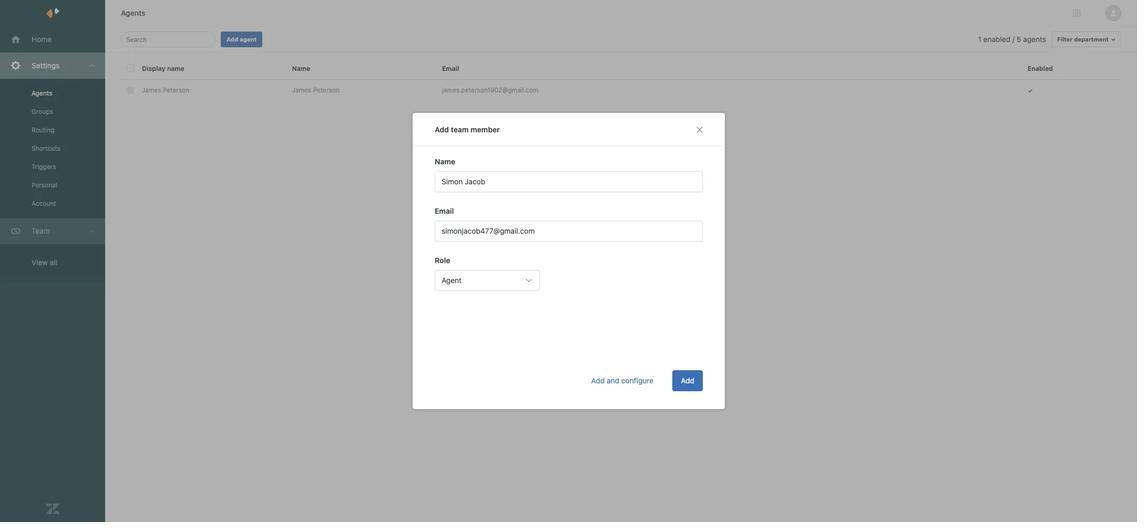 Task type: describe. For each thing, give the bounding box(es) containing it.
agent
[[240, 36, 257, 43]]

filter
[[1058, 36, 1073, 43]]

add agent
[[227, 36, 257, 43]]

add
[[227, 36, 238, 43]]

filter department
[[1058, 36, 1110, 43]]

view all
[[32, 258, 57, 267]]

zendesk products image
[[1074, 9, 1081, 17]]

Search text field
[[126, 33, 207, 46]]

account
[[32, 200, 56, 208]]

agents
[[1024, 35, 1047, 44]]

name
[[292, 65, 310, 72]]

enabled
[[984, 35, 1011, 44]]

routing
[[32, 126, 54, 134]]

settings
[[32, 61, 60, 70]]

personal
[[32, 181, 57, 189]]

5
[[1017, 35, 1022, 44]]

all
[[50, 258, 57, 267]]

2 james peterson from the left
[[292, 86, 340, 94]]

1 james peterson from the left
[[142, 86, 190, 94]]

name
[[167, 65, 184, 72]]



Task type: vqa. For each thing, say whether or not it's contained in the screenshot.
More Than a Year Ago MORE
no



Task type: locate. For each thing, give the bounding box(es) containing it.
home
[[32, 35, 52, 44]]

0 horizontal spatial peterson
[[163, 86, 190, 94]]

james down "display"
[[142, 86, 161, 94]]

1
[[979, 35, 982, 44]]

james peterson down name at the left top of the page
[[292, 86, 340, 94]]

team
[[32, 227, 50, 236]]

agents up 'groups'
[[32, 89, 52, 97]]

james
[[142, 86, 161, 94], [292, 86, 311, 94]]

0 horizontal spatial james
[[142, 86, 161, 94]]

0 horizontal spatial james peterson
[[142, 86, 190, 94]]

display
[[142, 65, 166, 72]]

email
[[442, 65, 460, 72]]

1 horizontal spatial james
[[292, 86, 311, 94]]

shortcuts
[[32, 145, 60, 153]]

agents
[[121, 8, 145, 17], [32, 89, 52, 97]]

james peterson down display name
[[142, 86, 190, 94]]

enabled
[[1028, 65, 1054, 72]]

1 peterson from the left
[[163, 86, 190, 94]]

triggers
[[32, 163, 56, 171]]

2 peterson from the left
[[313, 86, 340, 94]]

0 horizontal spatial agents
[[32, 89, 52, 97]]

display name
[[142, 65, 184, 72]]

james down name at the left top of the page
[[292, 86, 311, 94]]

groups
[[32, 108, 53, 116]]

department
[[1075, 36, 1110, 43]]

james.peterson1902@gmail.com
[[442, 86, 539, 94]]

0 vertical spatial agents
[[121, 8, 145, 17]]

2 james from the left
[[292, 86, 311, 94]]

1 vertical spatial agents
[[32, 89, 52, 97]]

filter department button
[[1052, 32, 1122, 47]]

agents up search text box
[[121, 8, 145, 17]]

1 james from the left
[[142, 86, 161, 94]]

1 horizontal spatial james peterson
[[292, 86, 340, 94]]

1 horizontal spatial agents
[[121, 8, 145, 17]]

1 horizontal spatial peterson
[[313, 86, 340, 94]]

1 enabled / 5 agents
[[979, 35, 1047, 44]]

james peterson
[[142, 86, 190, 94], [292, 86, 340, 94]]

peterson
[[163, 86, 190, 94], [313, 86, 340, 94]]

view
[[32, 258, 48, 267]]

/
[[1013, 35, 1015, 44]]

add agent button
[[221, 32, 263, 47]]



